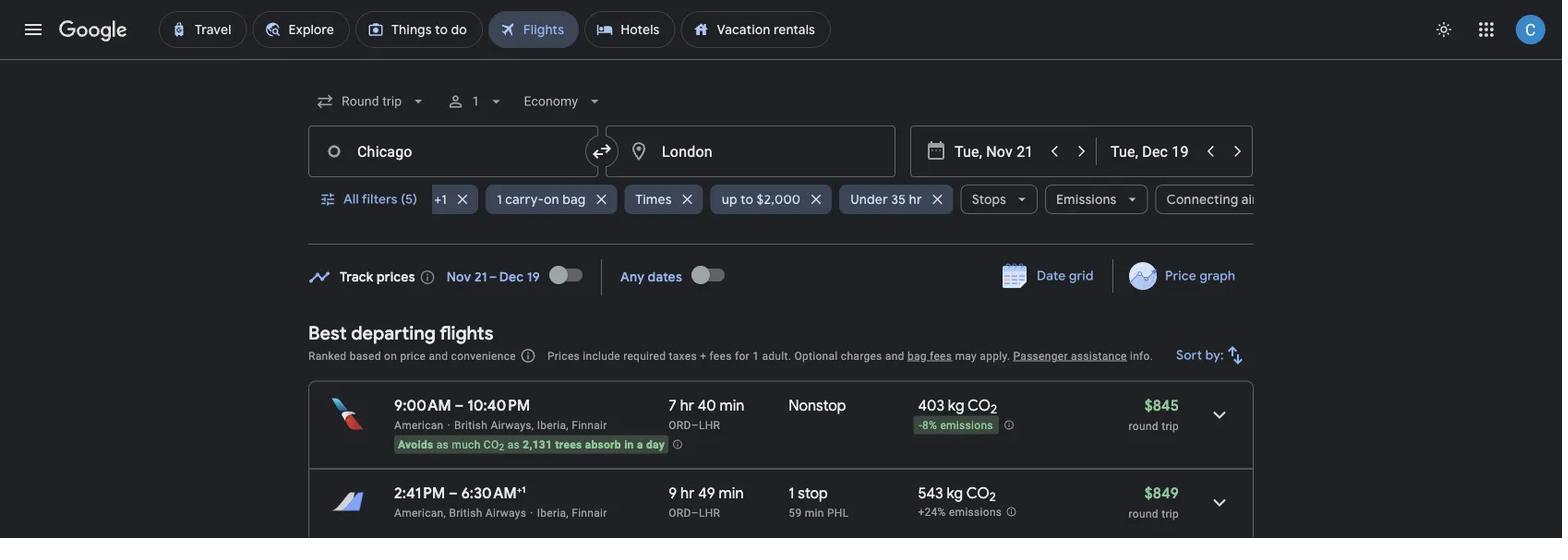 Task type: describe. For each thing, give the bounding box(es) containing it.
21 – dec
[[475, 269, 524, 286]]

min for 7 hr 40 min
[[720, 396, 745, 415]]

any dates
[[621, 269, 682, 286]]

best
[[308, 321, 347, 345]]

apply.
[[980, 349, 1010, 362]]

2 as from the left
[[508, 438, 520, 451]]

2 iberia, from the top
[[537, 506, 569, 519]]

under 35 hr button
[[839, 177, 953, 222]]

+24%
[[918, 506, 946, 519]]

2 finnair from the top
[[572, 506, 607, 519]]

american, british airways
[[394, 506, 527, 519]]

all
[[343, 191, 359, 208]]

543 kg co 2
[[918, 484, 996, 505]]

nov
[[447, 269, 471, 286]]

2 for 7 hr 40 min
[[991, 402, 997, 418]]

total duration 7 hr 40 min. element
[[669, 396, 789, 418]]

emissions button
[[1045, 177, 1148, 222]]

nov 21 – dec 19
[[447, 269, 540, 286]]

co for 9 hr 49 min
[[967, 484, 990, 503]]

find the best price region
[[308, 253, 1254, 307]]

oneworld
[[370, 191, 431, 208]]

avoids as much co 2 as 2,131 trees absorb in a day
[[398, 438, 665, 453]]

to
[[740, 191, 753, 208]]

airways,
[[491, 419, 534, 432]]

learn more about tracked prices image
[[419, 269, 436, 286]]

– inside 7 hr 40 min ord – lhr
[[691, 419, 699, 432]]

Departure text field
[[955, 127, 1040, 176]]

in
[[624, 438, 634, 451]]

price
[[1165, 268, 1196, 284]]

lhr for 40
[[699, 419, 720, 432]]

min for 1 stop
[[805, 506, 824, 519]]

round for $849
[[1129, 507, 1159, 520]]

oneworld +1 button
[[359, 177, 478, 222]]

0 vertical spatial +
[[700, 349, 707, 362]]

british airways, iberia, finnair
[[454, 419, 607, 432]]

learn more about ranking image
[[520, 348, 536, 364]]

based
[[350, 349, 381, 362]]

1 for 1 stop 59 min phl
[[789, 484, 795, 503]]

track
[[340, 269, 374, 286]]

Departure time: 9:00 AM. text field
[[394, 396, 451, 415]]

swap origin and destination. image
[[591, 140, 613, 163]]

grid
[[1069, 268, 1094, 284]]

co inside avoids as much co 2 as 2,131 trees absorb in a day
[[484, 438, 499, 451]]

Arrival time: 6:30 AM on  Wednesday, November 22. text field
[[461, 484, 526, 503]]

bag inside best departing flights main content
[[908, 349, 927, 362]]

connecting airports button
[[1155, 177, 1322, 222]]

9:00 am – 10:40 pm
[[394, 396, 530, 415]]

convenience
[[451, 349, 516, 362]]

kg for 543
[[947, 484, 963, 503]]

all filters (5)
[[343, 191, 417, 208]]

trip for $845
[[1162, 420, 1179, 433]]

– up american, british airways
[[449, 484, 458, 503]]

849 US dollars text field
[[1145, 484, 1179, 503]]

prices
[[547, 349, 580, 362]]

on for carry-
[[543, 191, 559, 208]]

up to $2,000
[[721, 191, 800, 208]]

ranked
[[308, 349, 347, 362]]

$849
[[1145, 484, 1179, 503]]

Departure time: 2:41 PM. text field
[[394, 484, 445, 503]]

iberia, finnair
[[537, 506, 607, 519]]

kg for 403
[[948, 396, 965, 415]]

flight details. leaves o'hare international airport at 9:00 am on tuesday, november 21 and arrives at heathrow airport at 10:40 pm on tuesday, november 21. image
[[1198, 393, 1242, 437]]

layover (1 of 1) is a 59 min layover at philadelphia international airport in philadelphia. element
[[789, 506, 909, 520]]

trip for $849
[[1162, 507, 1179, 520]]

8%
[[922, 419, 937, 432]]

airports
[[1241, 191, 1290, 208]]

graph
[[1200, 268, 1235, 284]]

2 for 9 hr 49 min
[[990, 490, 996, 505]]

sort
[[1177, 347, 1203, 364]]

track prices
[[340, 269, 415, 286]]

$849 round trip
[[1129, 484, 1179, 520]]

flight details. leaves o'hare international airport at 2:41 pm on tuesday, november 21 and arrives at heathrow airport at 6:30 am on wednesday, november 22. image
[[1198, 481, 1242, 525]]

ranked based on price and convenience
[[308, 349, 516, 362]]

sort by:
[[1177, 347, 1224, 364]]

-8% emissions
[[919, 419, 993, 432]]

stops
[[972, 191, 1006, 208]]

stop
[[798, 484, 828, 503]]

2,131
[[523, 438, 552, 451]]

sort by: button
[[1169, 333, 1254, 378]]

taxes
[[669, 349, 697, 362]]

1 vertical spatial british
[[449, 506, 483, 519]]

2:41 pm – 6:30 am + 1
[[394, 484, 526, 503]]

under
[[850, 191, 888, 208]]

6:30 am
[[461, 484, 517, 503]]

9 hr 49 min ord – lhr
[[669, 484, 744, 519]]

none search field containing all filters (5)
[[308, 79, 1322, 245]]

7 hr 40 min ord – lhr
[[669, 396, 745, 432]]

airways
[[486, 506, 527, 519]]

dates
[[648, 269, 682, 286]]

on for based
[[384, 349, 397, 362]]

9
[[669, 484, 677, 503]]

carry-
[[505, 191, 543, 208]]

nonstop
[[789, 396, 846, 415]]

59
[[789, 506, 802, 519]]



Task type: locate. For each thing, give the bounding box(es) containing it.
optional
[[795, 349, 838, 362]]

british up much at the bottom left
[[454, 419, 488, 432]]

2 up +24% emissions
[[990, 490, 996, 505]]

2 trip from the top
[[1162, 507, 1179, 520]]

round down $849
[[1129, 507, 1159, 520]]

1 horizontal spatial as
[[508, 438, 520, 451]]

emissions
[[1056, 191, 1116, 208]]

absorb
[[585, 438, 621, 451]]

1 inside popup button
[[472, 94, 480, 109]]

adult.
[[762, 349, 791, 362]]

1 horizontal spatial fees
[[930, 349, 952, 362]]

trip down $845
[[1162, 420, 1179, 433]]

finnair
[[572, 419, 607, 432], [572, 506, 607, 519]]

+1
[[434, 191, 446, 208]]

– inside 9 hr 49 min ord – lhr
[[691, 506, 699, 519]]

ord inside 9 hr 49 min ord – lhr
[[669, 506, 691, 519]]

2 inside 543 kg co 2
[[990, 490, 996, 505]]

british down 2:41 pm – 6:30 am + 1
[[449, 506, 483, 519]]

1 for 1 carry-on bag
[[496, 191, 502, 208]]

+ up airways
[[517, 484, 522, 495]]

min inside 7 hr 40 min ord – lhr
[[720, 396, 745, 415]]

1 vertical spatial on
[[384, 349, 397, 362]]

1 ord from the top
[[669, 419, 691, 432]]

0 vertical spatial round
[[1129, 420, 1159, 433]]

kg
[[948, 396, 965, 415], [947, 484, 963, 503]]

$2,000
[[756, 191, 800, 208]]

845 US dollars text field
[[1145, 396, 1179, 415]]

hr inside popup button
[[909, 191, 922, 208]]

co up +24% emissions
[[967, 484, 990, 503]]

passenger
[[1013, 349, 1068, 362]]

1 vertical spatial kg
[[947, 484, 963, 503]]

1 vertical spatial 2
[[499, 442, 505, 453]]

trip inside $849 round trip
[[1162, 507, 1179, 520]]

finnair down "absorb"
[[572, 506, 607, 519]]

and right "charges"
[[885, 349, 905, 362]]

day
[[646, 438, 665, 451]]

ord for 9
[[669, 506, 691, 519]]

avoids as much co2 as 2131 trees absorb in a day. learn more about this calculation. image
[[672, 439, 683, 450]]

up
[[721, 191, 737, 208]]

kg up -8% emissions
[[948, 396, 965, 415]]

1 vertical spatial ord
[[669, 506, 691, 519]]

iberia,
[[537, 419, 569, 432], [537, 506, 569, 519]]

phl
[[827, 506, 849, 519]]

2 inside 403 kg co 2
[[991, 402, 997, 418]]

None text field
[[308, 126, 598, 177], [606, 126, 896, 177], [308, 126, 598, 177], [606, 126, 896, 177]]

2 vertical spatial co
[[967, 484, 990, 503]]

1 vertical spatial +
[[517, 484, 522, 495]]

passenger assistance button
[[1013, 349, 1127, 362]]

0 vertical spatial 2
[[991, 402, 997, 418]]

1 carry-on bag button
[[485, 177, 617, 222]]

2 fees from the left
[[930, 349, 952, 362]]

bag right carry- at the left top of the page
[[562, 191, 585, 208]]

0 horizontal spatial on
[[384, 349, 397, 362]]

emissions down 543 kg co 2
[[949, 506, 1002, 519]]

2 down airways,
[[499, 442, 505, 453]]

– down "49"
[[691, 506, 699, 519]]

+ right taxes
[[700, 349, 707, 362]]

hr right 35
[[909, 191, 922, 208]]

1 vertical spatial bag
[[908, 349, 927, 362]]

0 vertical spatial finnair
[[572, 419, 607, 432]]

0 vertical spatial ord
[[669, 419, 691, 432]]

1 horizontal spatial bag
[[908, 349, 927, 362]]

lhr inside 9 hr 49 min ord – lhr
[[699, 506, 720, 519]]

1 vertical spatial lhr
[[699, 506, 720, 519]]

1 iberia, from the top
[[537, 419, 569, 432]]

+ inside 2:41 pm – 6:30 am + 1
[[517, 484, 522, 495]]

2 lhr from the top
[[699, 506, 720, 519]]

hr right '9'
[[681, 484, 695, 503]]

2 round from the top
[[1129, 507, 1159, 520]]

min inside 1 stop 59 min phl
[[805, 506, 824, 519]]

co inside 543 kg co 2
[[967, 484, 990, 503]]

min for 9 hr 49 min
[[719, 484, 744, 503]]

price
[[400, 349, 426, 362]]

0 horizontal spatial bag
[[562, 191, 585, 208]]

–
[[455, 396, 464, 415], [691, 419, 699, 432], [449, 484, 458, 503], [691, 506, 699, 519]]

0 horizontal spatial +
[[517, 484, 522, 495]]

kg inside 543 kg co 2
[[947, 484, 963, 503]]

assistance
[[1071, 349, 1127, 362]]

ord up avoids as much co2 as 2131 trees absorb in a day. learn more about this calculation. image
[[669, 419, 691, 432]]

2:41 pm
[[394, 484, 445, 503]]

change appearance image
[[1422, 7, 1466, 52]]

1 button
[[439, 79, 513, 124]]

finnair up "absorb"
[[572, 419, 607, 432]]

hr inside 7 hr 40 min ord – lhr
[[680, 396, 694, 415]]

1 vertical spatial hr
[[680, 396, 694, 415]]

543
[[918, 484, 943, 503]]

0 vertical spatial lhr
[[699, 419, 720, 432]]

total duration 9 hr 49 min. element
[[669, 484, 789, 506]]

lhr down 40
[[699, 419, 720, 432]]

None search field
[[308, 79, 1322, 245]]

times
[[635, 191, 671, 208]]

avoids
[[398, 438, 433, 451]]

and right price
[[429, 349, 448, 362]]

19
[[527, 269, 540, 286]]

hr inside 9 hr 49 min ord – lhr
[[681, 484, 695, 503]]

emissions down 403 kg co 2
[[940, 419, 993, 432]]

best departing flights main content
[[308, 253, 1254, 538]]

1 finnair from the top
[[572, 419, 607, 432]]

$845 round trip
[[1129, 396, 1179, 433]]

1 vertical spatial trip
[[1162, 507, 1179, 520]]

(5)
[[401, 191, 417, 208]]

0 vertical spatial kg
[[948, 396, 965, 415]]

1 stop 59 min phl
[[789, 484, 849, 519]]

ord inside 7 hr 40 min ord – lhr
[[669, 419, 691, 432]]

main menu image
[[22, 18, 44, 41]]

departing
[[351, 321, 436, 345]]

None field
[[308, 85, 435, 118], [516, 85, 611, 118], [308, 85, 435, 118], [516, 85, 611, 118]]

as
[[437, 438, 449, 451], [508, 438, 520, 451]]

35
[[891, 191, 906, 208]]

1 horizontal spatial +
[[700, 349, 707, 362]]

prices include required taxes + fees for 1 adult. optional charges and bag fees may apply. passenger assistance
[[547, 349, 1127, 362]]

price graph
[[1165, 268, 1235, 284]]

trip
[[1162, 420, 1179, 433], [1162, 507, 1179, 520]]

on
[[543, 191, 559, 208], [384, 349, 397, 362]]

403
[[918, 396, 945, 415]]

flights
[[440, 321, 494, 345]]

403 kg co 2
[[918, 396, 997, 418]]

as down airways,
[[508, 438, 520, 451]]

1 and from the left
[[429, 349, 448, 362]]

1 trip from the top
[[1162, 420, 1179, 433]]

2 ord from the top
[[669, 506, 691, 519]]

co for 7 hr 40 min
[[968, 396, 991, 415]]

ord down '9'
[[669, 506, 691, 519]]

0 vertical spatial co
[[968, 396, 991, 415]]

on inside "popup button"
[[543, 191, 559, 208]]

ord
[[669, 419, 691, 432], [669, 506, 691, 519]]

+
[[700, 349, 707, 362], [517, 484, 522, 495]]

+24% emissions
[[918, 506, 1002, 519]]

lhr down "49"
[[699, 506, 720, 519]]

1 vertical spatial round
[[1129, 507, 1159, 520]]

hr for 7 hr 40 min
[[680, 396, 694, 415]]

american,
[[394, 506, 446, 519]]

2 vertical spatial 2
[[990, 490, 996, 505]]

date grid
[[1037, 268, 1094, 284]]

filters
[[362, 191, 398, 208]]

lhr for 49
[[699, 506, 720, 519]]

0 horizontal spatial and
[[429, 349, 448, 362]]

stops button
[[960, 177, 1037, 222]]

hr
[[909, 191, 922, 208], [680, 396, 694, 415], [681, 484, 695, 503]]

$845
[[1145, 396, 1179, 415]]

1 vertical spatial iberia,
[[537, 506, 569, 519]]

0 horizontal spatial as
[[437, 438, 449, 451]]

2 inside avoids as much co 2 as 2,131 trees absorb in a day
[[499, 442, 505, 453]]

1 lhr from the top
[[699, 419, 720, 432]]

round down $845
[[1129, 420, 1159, 433]]

1 vertical spatial co
[[484, 438, 499, 451]]

much
[[452, 438, 481, 451]]

nonstop flight. element
[[789, 396, 846, 418]]

trees
[[555, 438, 582, 451]]

1 horizontal spatial and
[[885, 349, 905, 362]]

1 vertical spatial finnair
[[572, 506, 607, 519]]

Return text field
[[1111, 127, 1196, 176]]

min
[[720, 396, 745, 415], [719, 484, 744, 503], [805, 506, 824, 519]]

1 fees from the left
[[710, 349, 732, 362]]

0 vertical spatial bag
[[562, 191, 585, 208]]

1 carry-on bag
[[496, 191, 585, 208]]

american
[[394, 419, 444, 432]]

1 stop flight. element
[[789, 484, 828, 506]]

2
[[991, 402, 997, 418], [499, 442, 505, 453], [990, 490, 996, 505]]

for
[[735, 349, 750, 362]]

leaves o'hare international airport at 9:00 am on tuesday, november 21 and arrives at heathrow airport at 10:40 pm on tuesday, november 21. element
[[394, 396, 530, 415]]

connecting
[[1166, 191, 1238, 208]]

min right 59
[[805, 506, 824, 519]]

co up -8% emissions
[[968, 396, 991, 415]]

hr right 7
[[680, 396, 694, 415]]

oneworld +1
[[370, 191, 446, 208]]

0 vertical spatial british
[[454, 419, 488, 432]]

charges
[[841, 349, 882, 362]]

0 vertical spatial trip
[[1162, 420, 1179, 433]]

co right much at the bottom left
[[484, 438, 499, 451]]

kg inside 403 kg co 2
[[948, 396, 965, 415]]

Arrival time: 10:40 PM. text field
[[468, 396, 530, 415]]

– down 40
[[691, 419, 699, 432]]

9:00 am
[[394, 396, 451, 415]]

prices
[[377, 269, 415, 286]]

by:
[[1206, 347, 1224, 364]]

1 inside 1 stop 59 min phl
[[789, 484, 795, 503]]

a
[[637, 438, 643, 451]]

bag left the may
[[908, 349, 927, 362]]

lhr inside 7 hr 40 min ord – lhr
[[699, 419, 720, 432]]

any
[[621, 269, 645, 286]]

round
[[1129, 420, 1159, 433], [1129, 507, 1159, 520]]

1 as from the left
[[437, 438, 449, 451]]

2 vertical spatial min
[[805, 506, 824, 519]]

iberia, up 2,131 at left
[[537, 419, 569, 432]]

ord for 7
[[669, 419, 691, 432]]

min right "49"
[[719, 484, 744, 503]]

1 inside "popup button"
[[496, 191, 502, 208]]

british
[[454, 419, 488, 432], [449, 506, 483, 519]]

1 vertical spatial emissions
[[949, 506, 1002, 519]]

leaves o'hare international airport at 2:41 pm on tuesday, november 21 and arrives at heathrow airport at 6:30 am on wednesday, november 22. element
[[394, 484, 526, 503]]

may
[[955, 349, 977, 362]]

hr for 9 hr 49 min
[[681, 484, 695, 503]]

0 horizontal spatial fees
[[710, 349, 732, 362]]

min inside 9 hr 49 min ord – lhr
[[719, 484, 744, 503]]

2 up -8% emissions
[[991, 402, 997, 418]]

bag inside "popup button"
[[562, 191, 585, 208]]

emissions
[[940, 419, 993, 432], [949, 506, 1002, 519]]

– right "9:00 am" text field
[[455, 396, 464, 415]]

kg up +24% emissions
[[947, 484, 963, 503]]

round for $845
[[1129, 420, 1159, 433]]

on inside best departing flights main content
[[384, 349, 397, 362]]

0 vertical spatial emissions
[[940, 419, 993, 432]]

times button
[[624, 177, 703, 222]]

loading results progress bar
[[0, 59, 1562, 63]]

bag
[[562, 191, 585, 208], [908, 349, 927, 362]]

iberia, right airways
[[537, 506, 569, 519]]

co
[[968, 396, 991, 415], [484, 438, 499, 451], [967, 484, 990, 503]]

min right 40
[[720, 396, 745, 415]]

fees left "for"
[[710, 349, 732, 362]]

best departing flights
[[308, 321, 494, 345]]

1 inside 2:41 pm – 6:30 am + 1
[[522, 484, 526, 495]]

0 vertical spatial on
[[543, 191, 559, 208]]

0 vertical spatial hr
[[909, 191, 922, 208]]

1 round from the top
[[1129, 420, 1159, 433]]

round inside $849 round trip
[[1129, 507, 1159, 520]]

date grid button
[[989, 259, 1109, 293]]

round inside '$845 round trip'
[[1129, 420, 1159, 433]]

0 vertical spatial min
[[720, 396, 745, 415]]

fees left the may
[[930, 349, 952, 362]]

trip down $849
[[1162, 507, 1179, 520]]

as left much at the bottom left
[[437, 438, 449, 451]]

trip inside '$845 round trip'
[[1162, 420, 1179, 433]]

1 for 1
[[472, 94, 480, 109]]

1 horizontal spatial on
[[543, 191, 559, 208]]

co inside 403 kg co 2
[[968, 396, 991, 415]]

2 and from the left
[[885, 349, 905, 362]]

7
[[669, 396, 677, 415]]

0 vertical spatial iberia,
[[537, 419, 569, 432]]

2 vertical spatial hr
[[681, 484, 695, 503]]

1 vertical spatial min
[[719, 484, 744, 503]]

under 35 hr
[[850, 191, 922, 208]]



Task type: vqa. For each thing, say whether or not it's contained in the screenshot.
403 kg co 2
yes



